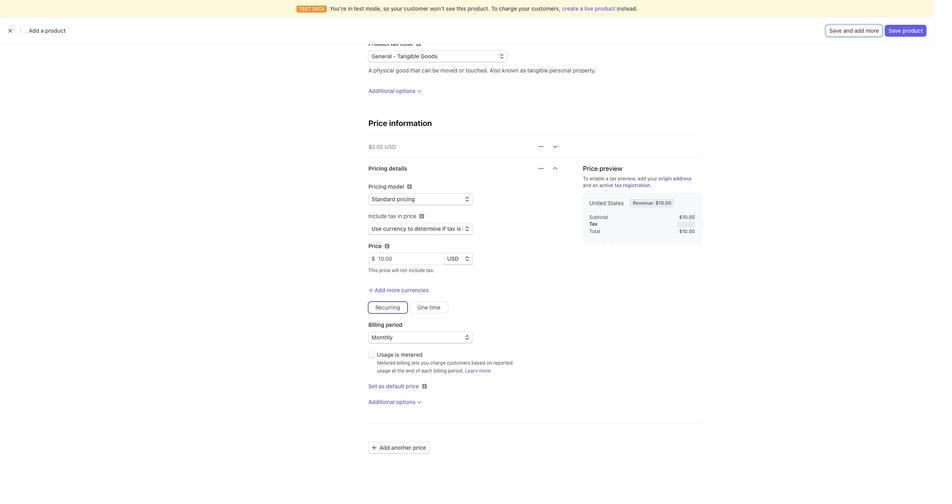 Task type: locate. For each thing, give the bounding box(es) containing it.
reported
[[494, 360, 513, 366]]

tax up active
[[610, 176, 617, 182]]

tab list
[[150, 58, 769, 73]]

-
[[394, 53, 396, 60]]

0 horizontal spatial in
[[348, 5, 353, 12]]

1 horizontal spatial to
[[583, 176, 589, 182]]

pricing inside pricing details button
[[369, 165, 388, 172]]

2 save from the left
[[889, 27, 902, 34]]

price inside price preview to enable a tax preview, add your origin address and an active tax registration .
[[583, 165, 598, 172]]

general - tangible goods
[[372, 53, 438, 60]]

2 horizontal spatial more
[[866, 27, 880, 34]]

end
[[406, 368, 415, 374]]

more inside add more currencies button
[[387, 287, 400, 294]]

0 vertical spatial $10.00
[[656, 200, 672, 206]]

0 vertical spatial charge
[[499, 5, 517, 12]]

your
[[391, 5, 403, 12], [519, 5, 530, 12], [648, 176, 658, 182]]

in right include
[[398, 213, 402, 220]]

0 horizontal spatial more
[[387, 287, 400, 294]]

and
[[844, 27, 854, 34], [583, 182, 592, 188]]

1 save from the left
[[830, 27, 843, 34]]

1 horizontal spatial add
[[855, 27, 865, 34]]

0 horizontal spatial as
[[379, 383, 385, 390]]

price right another
[[413, 445, 426, 451]]

save and add more
[[830, 27, 880, 34]]

0 vertical spatial pricing
[[369, 165, 388, 172]]

add another price button
[[369, 443, 430, 454]]

revenue: $10.00
[[633, 200, 672, 206]]

learn more link
[[466, 368, 491, 374]]

svg image for pricing details
[[539, 166, 544, 171]]

info element
[[408, 184, 412, 189]]

live
[[585, 5, 594, 12]]

options
[[396, 87, 416, 94], [396, 399, 416, 406]]

in left test
[[348, 5, 353, 12]]

1 horizontal spatial a
[[580, 5, 584, 12]]

tax
[[391, 40, 399, 47], [610, 176, 617, 182], [615, 182, 622, 188], [389, 213, 396, 220]]

$0.00 usd button
[[364, 139, 534, 153]]

add inside button
[[380, 445, 390, 451]]

additional down physical at the top left of the page
[[369, 87, 395, 94]]

more up recurring
[[387, 287, 400, 294]]

2 horizontal spatial your
[[648, 176, 658, 182]]

0 vertical spatial add
[[29, 27, 39, 34]]

1 vertical spatial options
[[396, 399, 416, 406]]

in
[[348, 5, 353, 12], [398, 213, 402, 220]]

add inside button
[[855, 27, 865, 34]]

0 vertical spatial more
[[866, 27, 880, 34]]

info image
[[408, 184, 412, 189]]

save inside button
[[830, 27, 843, 34]]

1 horizontal spatial more
[[480, 368, 491, 374]]

pricing for pricing details
[[369, 165, 388, 172]]

more down on
[[480, 368, 491, 374]]

1 vertical spatial to
[[583, 176, 589, 182]]

to right "product."
[[492, 5, 498, 12]]

0 vertical spatial additional options button
[[369, 87, 422, 95]]

add inside button
[[375, 287, 385, 294]]

.
[[651, 182, 652, 188]]

usd inside button
[[385, 143, 396, 150]]

price
[[369, 119, 388, 128], [583, 165, 598, 172], [369, 243, 382, 249]]

svg image for $0.00 usd
[[539, 144, 544, 149]]

customers,
[[532, 5, 561, 12]]

pricing model
[[369, 183, 404, 190]]

create
[[562, 5, 579, 12]]

additional options button down set as default price button
[[369, 398, 422, 406]]

price up enable at the top of the page
[[583, 165, 598, 172]]

include
[[409, 268, 425, 274]]

svg image
[[372, 446, 377, 451]]

product inside button
[[903, 27, 924, 34]]

0 vertical spatial additional options
[[369, 87, 416, 94]]

0 vertical spatial a
[[580, 5, 584, 12]]

additional options
[[369, 87, 416, 94], [369, 399, 416, 406]]

charge right "product."
[[499, 5, 517, 12]]

0 horizontal spatial a
[[41, 27, 44, 34]]

tax left code
[[391, 40, 399, 47]]

0 vertical spatial options
[[396, 87, 416, 94]]

1 options from the top
[[396, 87, 416, 94]]

also
[[490, 67, 501, 74]]

as right the set
[[379, 383, 385, 390]]

usd button
[[444, 253, 473, 264]]

1 horizontal spatial and
[[844, 27, 854, 34]]

your left customers,
[[519, 5, 530, 12]]

more inside save and add more button
[[866, 27, 880, 34]]

price information
[[369, 119, 432, 128]]

to
[[492, 5, 498, 12], [583, 176, 589, 182]]

you're in test mode, so your customer won't see this product. to charge your customers, create a live product instead.
[[330, 5, 638, 12]]

2 horizontal spatial a
[[606, 176, 609, 182]]

2 vertical spatial a
[[606, 176, 609, 182]]

a
[[580, 5, 584, 12], [41, 27, 44, 34], [606, 176, 609, 182]]

as inside button
[[379, 383, 385, 390]]

currencies
[[402, 287, 429, 294]]

1 horizontal spatial save
[[889, 27, 902, 34]]

and inside button
[[844, 27, 854, 34]]

2 additional from the top
[[369, 399, 395, 406]]

billing
[[397, 360, 411, 366], [434, 368, 447, 374]]

product.
[[468, 5, 490, 12]]

information
[[389, 119, 432, 128]]

svg image
[[539, 144, 544, 149], [539, 166, 544, 171]]

0 horizontal spatial billing
[[397, 360, 411, 366]]

registration
[[624, 182, 651, 188]]

add
[[855, 27, 865, 34], [638, 176, 647, 182]]

0 horizontal spatial charge
[[431, 360, 446, 366]]

1 vertical spatial usd
[[448, 255, 459, 262]]

0 vertical spatial to
[[492, 5, 498, 12]]

price up $0.00
[[369, 119, 388, 128]]

to left enable at the top of the page
[[583, 176, 589, 182]]

not
[[401, 268, 408, 274]]

save product button
[[886, 25, 927, 36]]

usage is metered
[[377, 352, 423, 358]]

billing up the
[[397, 360, 411, 366]]

more inside learn more link
[[480, 368, 491, 374]]

model
[[388, 183, 404, 190]]

0 vertical spatial and
[[844, 27, 854, 34]]

add
[[29, 27, 39, 34], [375, 287, 385, 294], [380, 445, 390, 451]]

1 vertical spatial svg image
[[539, 166, 544, 171]]

Search… search field
[[363, 4, 556, 14]]

1 svg image from the top
[[539, 144, 544, 149]]

each
[[422, 368, 433, 374]]

property.
[[573, 67, 596, 74]]

additional options down physical at the top left of the page
[[369, 87, 416, 94]]

1 vertical spatial $10.00
[[680, 214, 695, 220]]

price down end
[[406, 383, 419, 390]]

2 additional options from the top
[[369, 399, 416, 406]]

1 horizontal spatial billing
[[434, 368, 447, 374]]

charge right the you
[[431, 360, 446, 366]]

additional down the set
[[369, 399, 395, 406]]

see
[[446, 5, 455, 12]]

additional options down set as default price button
[[369, 399, 416, 406]]

instead.
[[617, 5, 638, 12]]

you're
[[330, 5, 347, 12]]

1 horizontal spatial your
[[519, 5, 530, 12]]

tax down "preview,"
[[615, 182, 622, 188]]

united
[[590, 200, 607, 207]]

general
[[372, 53, 392, 60]]

set
[[369, 383, 377, 390]]

general - tangible goods button
[[369, 51, 507, 62]]

be
[[433, 67, 439, 74]]

your up .
[[648, 176, 658, 182]]

1 additional options from the top
[[369, 87, 416, 94]]

2 vertical spatial $10.00
[[680, 229, 695, 234]]

more left save product
[[866, 27, 880, 34]]

1 vertical spatial in
[[398, 213, 402, 220]]

1 vertical spatial additional options button
[[369, 398, 422, 406]]

1 vertical spatial additional
[[369, 399, 395, 406]]

as right the known
[[521, 67, 526, 74]]

0.00 text field
[[375, 253, 444, 264]]

1 vertical spatial add
[[638, 176, 647, 182]]

0 horizontal spatial and
[[583, 182, 592, 188]]

0 vertical spatial billing
[[397, 360, 411, 366]]

price up $
[[369, 243, 382, 249]]

details
[[389, 165, 408, 172]]

0 vertical spatial price
[[369, 119, 388, 128]]

add more currencies
[[375, 287, 429, 294]]

billing
[[369, 322, 385, 328]]

0 vertical spatial additional
[[369, 87, 395, 94]]

additional options button down good
[[369, 87, 422, 95]]

at
[[392, 368, 396, 374]]

1 vertical spatial add
[[375, 287, 385, 294]]

options down the default
[[396, 399, 416, 406]]

2 svg image from the top
[[539, 166, 544, 171]]

1 horizontal spatial in
[[398, 213, 402, 220]]

$
[[372, 255, 375, 262]]

1 horizontal spatial as
[[521, 67, 526, 74]]

1 vertical spatial additional options
[[369, 399, 416, 406]]

your right so
[[391, 5, 403, 12]]

2 horizontal spatial product
[[903, 27, 924, 34]]

0 vertical spatial usd
[[385, 143, 396, 150]]

0 vertical spatial svg image
[[539, 144, 544, 149]]

or
[[459, 67, 465, 74]]

1 horizontal spatial usd
[[448, 255, 459, 262]]

price inside button
[[406, 383, 419, 390]]

learn
[[466, 368, 478, 374]]

tangible
[[528, 67, 548, 74]]

more for learn more
[[480, 368, 491, 374]]

2 pricing from the top
[[369, 183, 387, 190]]

you
[[421, 360, 429, 366]]

a inside price preview to enable a tax preview, add your origin address and an active tax registration .
[[606, 176, 609, 182]]

mode,
[[366, 5, 382, 12]]

options down good
[[396, 87, 416, 94]]

search…
[[375, 6, 395, 12]]

metered
[[377, 360, 396, 366]]

price for price information
[[369, 119, 388, 128]]

1 vertical spatial more
[[387, 287, 400, 294]]

subtotal
[[590, 214, 608, 220]]

1 vertical spatial as
[[379, 383, 385, 390]]

united states
[[590, 200, 624, 207]]

pricing
[[369, 165, 388, 172], [369, 183, 387, 190]]

1 horizontal spatial product
[[595, 5, 616, 12]]

additional options for 1st the additional options button from the bottom of the page
[[369, 399, 416, 406]]

a
[[369, 67, 372, 74]]

0 horizontal spatial save
[[830, 27, 843, 34]]

as
[[521, 67, 526, 74], [379, 383, 385, 390]]

0 vertical spatial as
[[521, 67, 526, 74]]

add for add a product
[[29, 27, 39, 34]]

price
[[404, 213, 417, 220], [379, 268, 391, 274], [406, 383, 419, 390], [413, 445, 426, 451]]

1 vertical spatial pricing
[[369, 183, 387, 190]]

0 horizontal spatial add
[[638, 176, 647, 182]]

2 vertical spatial price
[[369, 243, 382, 249]]

price down info element
[[404, 213, 417, 220]]

pricing left model
[[369, 183, 387, 190]]

2 vertical spatial add
[[380, 445, 390, 451]]

1 vertical spatial and
[[583, 182, 592, 188]]

pricing up pricing model
[[369, 165, 388, 172]]

1 pricing from the top
[[369, 165, 388, 172]]

1 vertical spatial charge
[[431, 360, 446, 366]]

save inside button
[[889, 27, 902, 34]]

0 horizontal spatial usd
[[385, 143, 396, 150]]

0 horizontal spatial product
[[45, 27, 66, 34]]

lets
[[412, 360, 420, 366]]

product tax code
[[369, 40, 413, 47]]

billing right each
[[434, 368, 447, 374]]

2 vertical spatial more
[[480, 368, 491, 374]]

2 additional options button from the top
[[369, 398, 422, 406]]

enable
[[590, 176, 605, 182]]

1 vertical spatial price
[[583, 165, 598, 172]]

0 vertical spatial in
[[348, 5, 353, 12]]

0 vertical spatial add
[[855, 27, 865, 34]]

$10.00 for subtotal
[[680, 214, 695, 220]]

one time
[[418, 304, 441, 311]]



Task type: describe. For each thing, give the bounding box(es) containing it.
products
[[150, 44, 197, 57]]

time
[[430, 304, 441, 311]]

an
[[593, 182, 598, 188]]

price left "will"
[[379, 268, 391, 274]]

states
[[608, 200, 624, 207]]

save product
[[889, 27, 924, 34]]

total
[[590, 229, 601, 234]]

of
[[416, 368, 421, 374]]

1 vertical spatial a
[[41, 27, 44, 34]]

usd inside popup button
[[448, 255, 459, 262]]

origin address link
[[659, 176, 692, 182]]

price for price preview to enable a tax preview, add your origin address and an active tax registration .
[[583, 165, 598, 172]]

a physical good that can be moved or touched. also known as tangible personal property.
[[369, 67, 596, 74]]

price inside button
[[413, 445, 426, 451]]

this price will not include tax.
[[369, 268, 435, 274]]

billing period
[[369, 322, 403, 328]]

2 options from the top
[[396, 399, 416, 406]]

add another price
[[380, 445, 426, 451]]

include tax in price
[[369, 213, 417, 220]]

set as default price button
[[369, 383, 419, 391]]

this
[[369, 268, 378, 274]]

good
[[396, 67, 409, 74]]

price for price
[[369, 243, 382, 249]]

save and add more button
[[827, 25, 883, 36]]

code
[[400, 40, 413, 47]]

so
[[384, 5, 390, 12]]

tax.
[[427, 268, 435, 274]]

active tax registration link
[[600, 182, 651, 188]]

usage
[[377, 352, 394, 358]]

additional options for second the additional options button from the bottom
[[369, 87, 416, 94]]

is
[[395, 352, 400, 358]]

personal
[[550, 67, 572, 74]]

test
[[354, 5, 364, 12]]

another
[[392, 445, 412, 451]]

preview
[[600, 165, 623, 172]]

tangible
[[398, 53, 420, 60]]

charge inside metered billing lets you charge customers based on reported usage at the end of each billing period.
[[431, 360, 446, 366]]

origin
[[659, 176, 672, 182]]

0 horizontal spatial your
[[391, 5, 403, 12]]

will
[[392, 268, 399, 274]]

include
[[369, 213, 387, 220]]

the
[[398, 368, 405, 374]]

metered
[[401, 352, 423, 358]]

on
[[487, 360, 492, 366]]

known
[[503, 67, 519, 74]]

moved
[[441, 67, 458, 74]]

1 horizontal spatial charge
[[499, 5, 517, 12]]

$0.00 usd
[[369, 143, 396, 150]]

won't
[[430, 5, 445, 12]]

default
[[386, 383, 405, 390]]

product
[[369, 40, 389, 47]]

add for add more currencies
[[375, 287, 385, 294]]

$10.00 for total
[[680, 229, 695, 234]]

add a product
[[29, 27, 66, 34]]

1 additional from the top
[[369, 87, 395, 94]]

tax right include
[[389, 213, 396, 220]]

save for save product
[[889, 27, 902, 34]]

more for add more currencies
[[387, 287, 400, 294]]

period.
[[449, 368, 464, 374]]

add for add another price
[[380, 445, 390, 451]]

metered billing lets you charge customers based on reported usage at the end of each billing period.
[[377, 360, 513, 374]]

preview,
[[618, 176, 637, 182]]

save for save and add more
[[830, 27, 843, 34]]

price preview to enable a tax preview, add your origin address and an active tax registration .
[[583, 165, 692, 188]]

customer
[[404, 5, 429, 12]]

and inside price preview to enable a tax preview, add your origin address and an active tax registration .
[[583, 182, 592, 188]]

based
[[472, 360, 486, 366]]

physical
[[374, 67, 395, 74]]

$ button
[[369, 253, 375, 264]]

active
[[600, 182, 614, 188]]

recurring
[[376, 304, 400, 311]]

0 horizontal spatial to
[[492, 5, 498, 12]]

1 additional options button from the top
[[369, 87, 422, 95]]

your inside price preview to enable a tax preview, add your origin address and an active tax registration .
[[648, 176, 658, 182]]

add more currencies button
[[369, 287, 429, 294]]

touched.
[[466, 67, 489, 74]]

one
[[418, 304, 428, 311]]

pricing details button
[[364, 160, 534, 175]]

usage
[[377, 368, 391, 374]]

goods
[[421, 53, 438, 60]]

revenue:
[[633, 200, 655, 206]]

$0.00
[[369, 143, 384, 150]]

learn more
[[466, 368, 491, 374]]

1 vertical spatial billing
[[434, 368, 447, 374]]

pricing for pricing model
[[369, 183, 387, 190]]

to inside price preview to enable a tax preview, add your origin address and an active tax registration .
[[583, 176, 589, 182]]

pricing details
[[369, 165, 408, 172]]

create a live product button
[[562, 5, 616, 13]]

can
[[422, 67, 431, 74]]

add inside price preview to enable a tax preview, add your origin address and an active tax registration .
[[638, 176, 647, 182]]



Task type: vqa. For each thing, say whether or not it's contained in the screenshot.
customers,
yes



